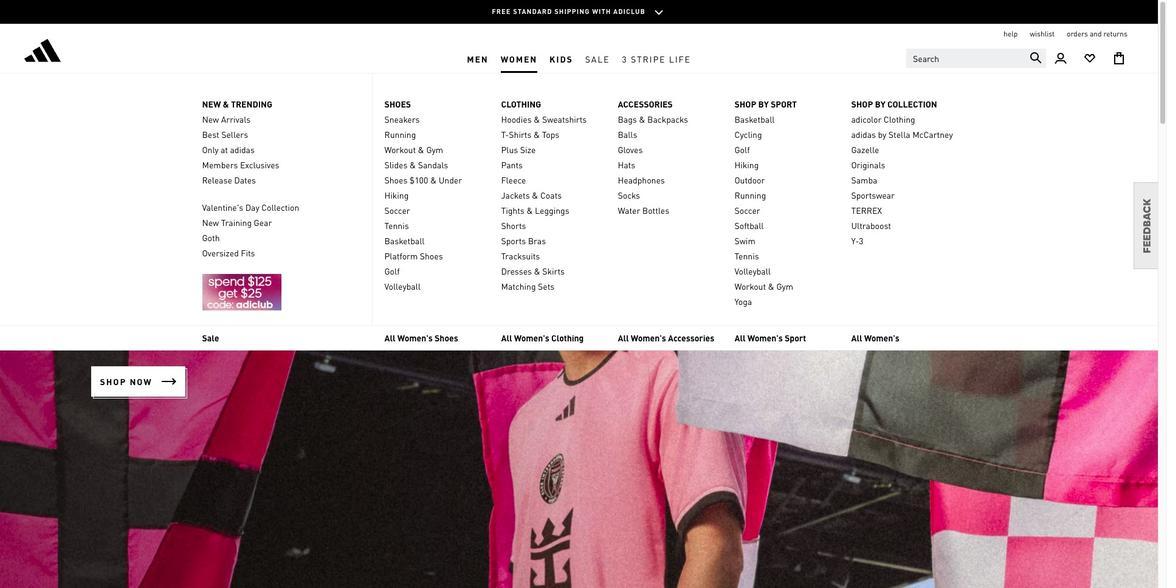 Task type: vqa. For each thing, say whether or not it's contained in the screenshot.
Valentine's
yes



Task type: locate. For each thing, give the bounding box(es) containing it.
running down sneakers
[[385, 129, 416, 140]]

workout inside shop by sport basketball cycling golf hiking outdoor running soccer softball swim tennis volleyball workout & gym yoga
[[735, 281, 766, 292]]

4 all from the left
[[735, 333, 746, 344]]

1 vertical spatial shoes
[[420, 251, 443, 261]]

wishlist
[[1030, 29, 1055, 38]]

sportswear
[[852, 190, 895, 201]]

workout & gym link up yoga link
[[735, 280, 839, 292]]

1 horizontal spatial running
[[735, 190, 766, 201]]

main navigation element
[[0, 44, 1158, 351]]

5 all from the left
[[852, 333, 863, 344]]

0 horizontal spatial our
[[93, 303, 143, 331]]

shop up adicolor
[[852, 99, 873, 109]]

0 horizontal spatial volleyball link
[[385, 280, 489, 292]]

tracksuits
[[501, 251, 540, 261]]

home
[[197, 335, 226, 349]]

shop inside shop by sport basketball cycling golf hiking outdoor running soccer softball swim tennis volleyball workout & gym yoga
[[735, 99, 757, 109]]

& up yoga link
[[768, 281, 775, 292]]

& left coats
[[532, 190, 538, 201]]

backpacks
[[648, 114, 688, 125]]

originals
[[852, 159, 886, 170]]

by up adicolor
[[875, 99, 886, 109]]

0 horizontal spatial running link
[[385, 128, 489, 140]]

0 vertical spatial hiking
[[735, 159, 759, 170]]

shop inside shop by collection adicolor clothing adidas by stella mccartney gazelle originals samba sportswear terrex ultraboost y-3
[[852, 99, 873, 109]]

hats link
[[618, 159, 723, 171]]

dates
[[234, 175, 256, 185]]

0 vertical spatial golf
[[735, 144, 750, 155]]

soccer link down shoes $100 & under link
[[385, 204, 489, 216]]

0 horizontal spatial running
[[385, 129, 416, 140]]

2 horizontal spatial shop
[[852, 99, 873, 109]]

gym up "sandals"
[[426, 144, 443, 155]]

shop for shop by collection
[[852, 99, 873, 109]]

shirts
[[509, 129, 532, 140]]

soccer up softball
[[735, 205, 761, 216]]

3 all from the left
[[618, 333, 629, 344]]

dresses & skirts link
[[501, 265, 606, 277]]

0 horizontal spatial clothing
[[552, 333, 584, 344]]

& right bags
[[639, 114, 645, 125]]

pants
[[501, 159, 523, 170]]

gym up yoga link
[[777, 281, 794, 292]]

and
[[1090, 29, 1102, 38]]

1 vertical spatial tennis link
[[735, 250, 839, 262]]

sneakers link
[[385, 113, 489, 125]]

0 horizontal spatial tennis
[[385, 220, 409, 231]]

1 vertical spatial new
[[202, 217, 219, 228]]

workout & gym link up slides & sandals 'link'
[[385, 143, 489, 156]]

gym inside shoes sneakers running workout & gym slides & sandals shoes $100 & under hiking soccer tennis basketball platform shoes golf volleyball
[[426, 144, 443, 155]]

accessories
[[668, 333, 715, 344]]

shoes link
[[385, 98, 489, 110]]

1 vertical spatial hiking link
[[385, 189, 489, 201]]

new & trending
[[202, 99, 272, 109]]

new inside the new arrivals best sellers only at adidas members exclusives release dates
[[202, 114, 219, 125]]

is
[[260, 335, 269, 349]]

Search field
[[907, 49, 1046, 68]]

clothing down matching sets 'link'
[[552, 333, 584, 344]]

0 horizontal spatial soccer
[[385, 205, 410, 216]]

0 horizontal spatial hiking link
[[385, 189, 489, 201]]

1 horizontal spatial hiking
[[735, 159, 759, 170]]

1 horizontal spatial volleyball
[[735, 266, 771, 277]]

0 horizontal spatial workout
[[385, 144, 416, 155]]

sneakers
[[385, 114, 420, 125]]

shoes sneakers running workout & gym slides & sandals shoes $100 & under hiking soccer tennis basketball platform shoes golf volleyball
[[385, 99, 462, 292]]

outdoor
[[735, 175, 765, 185]]

golf link down "cycling" link
[[735, 143, 839, 156]]

soccer
[[385, 205, 410, 216], [735, 205, 761, 216]]

tennis link down swim link
[[735, 250, 839, 262]]

our up is
[[240, 303, 290, 331]]

1 vertical spatial basketball link
[[385, 235, 489, 247]]

under
[[439, 175, 462, 185]]

1 horizontal spatial volleyball link
[[735, 265, 839, 277]]

socks
[[618, 190, 640, 201]]

& inside shop by sport basketball cycling golf hiking outdoor running soccer softball swim tennis volleyball workout & gym yoga
[[768, 281, 775, 292]]

2 women's from the left
[[514, 333, 550, 344]]

1 vertical spatial gym
[[777, 281, 794, 292]]

by left the sport
[[758, 99, 769, 109]]

our up 24/25
[[93, 303, 143, 331]]

3 stripe life link
[[616, 44, 697, 73]]

shop up cycling
[[735, 99, 757, 109]]

1 horizontal spatial shop
[[735, 99, 757, 109]]

1 horizontal spatial 3
[[859, 235, 864, 246]]

1 women's from the left
[[398, 333, 433, 344]]

1 vertical spatial running link
[[735, 189, 839, 201]]

clothing
[[884, 114, 916, 125], [552, 333, 584, 344]]

volleyball down the swim on the top right
[[735, 266, 771, 277]]

wishlist link
[[1030, 29, 1055, 39]]

0 vertical spatial gym
[[426, 144, 443, 155]]

golf down cycling
[[735, 144, 750, 155]]

1 horizontal spatial by
[[875, 99, 886, 109]]

1 vertical spatial workout & gym link
[[735, 280, 839, 292]]

tennis link
[[385, 219, 489, 232], [735, 250, 839, 262]]

2 by from the left
[[875, 99, 886, 109]]

women's for accessories
[[631, 333, 666, 344]]

$100
[[410, 175, 428, 185]]

tennis link up platform shoes link
[[385, 219, 489, 232]]

basketball up cycling
[[735, 114, 775, 125]]

running down outdoor
[[735, 190, 766, 201]]

1 horizontal spatial adidas
[[852, 129, 876, 140]]

tennis up platform
[[385, 220, 409, 231]]

0 horizontal spatial volleyball
[[385, 281, 421, 292]]

0 vertical spatial tennis link
[[385, 219, 489, 232]]

0 horizontal spatial adidas
[[230, 144, 255, 155]]

t-shirts & tops link
[[501, 128, 606, 140]]

1 horizontal spatial our
[[240, 303, 290, 331]]

0 vertical spatial volleyball link
[[735, 265, 839, 277]]

exclusives
[[240, 159, 279, 170]]

adidas up the gazelle
[[852, 129, 876, 140]]

0 vertical spatial volleyball
[[735, 266, 771, 277]]

1 horizontal spatial basketball link
[[735, 113, 839, 125]]

shop by collection adicolor clothing adidas by stella mccartney gazelle originals samba sportswear terrex ultraboost y-3
[[852, 99, 953, 246]]

volleyball down platform
[[385, 281, 421, 292]]

all women's clothing link
[[501, 333, 584, 344]]

clothing up stella
[[884, 114, 916, 125]]

24/25
[[93, 335, 120, 349]]

0 vertical spatial running
[[385, 129, 416, 140]]

1 all from the left
[[385, 333, 396, 344]]

workout up the slides
[[385, 144, 416, 155]]

free standard shipping with adiclub
[[492, 7, 646, 16]]

release
[[202, 175, 232, 185]]

adidas down sellers
[[230, 144, 255, 155]]

0 vertical spatial adidas
[[852, 129, 876, 140]]

0 vertical spatial golf link
[[735, 143, 839, 156]]

0 vertical spatial new
[[202, 114, 219, 125]]

1 vertical spatial golf link
[[385, 265, 489, 277]]

1 vertical spatial 3
[[859, 235, 864, 246]]

softball
[[735, 220, 764, 231]]

& right hoodies
[[534, 114, 540, 125]]

1 horizontal spatial basketball
[[735, 114, 775, 125]]

0 vertical spatial clothing
[[884, 114, 916, 125]]

matching
[[501, 281, 536, 292]]

members exclusives link
[[202, 159, 360, 171]]

1 by from the left
[[758, 99, 769, 109]]

orders and returns
[[1067, 29, 1128, 38]]

0 vertical spatial basketball link
[[735, 113, 839, 125]]

women's for sport
[[748, 333, 783, 344]]

1 horizontal spatial gym
[[777, 281, 794, 292]]

0 vertical spatial workout & gym link
[[385, 143, 489, 156]]

1 vertical spatial running
[[735, 190, 766, 201]]

orders
[[1067, 29, 1088, 38]]

1 horizontal spatial soccer link
[[735, 204, 839, 216]]

lionel messi football 2024 spring summer image image
[[0, 105, 1158, 589]]

0 horizontal spatial 3
[[622, 53, 628, 64]]

workout up yoga on the bottom of the page
[[735, 281, 766, 292]]

sale
[[202, 333, 219, 344]]

1 vertical spatial hiking
[[385, 190, 409, 201]]

volleyball link up yoga link
[[735, 265, 839, 277]]

sale link
[[202, 333, 219, 344]]

0 horizontal spatial tennis link
[[385, 219, 489, 232]]

our
[[93, 303, 143, 331], [240, 303, 290, 331]]

cf
[[181, 335, 194, 349]]

hiking down the slides
[[385, 190, 409, 201]]

0 horizontal spatial hiking
[[385, 190, 409, 201]]

soccer link up softball link
[[735, 204, 839, 216]]

0 horizontal spatial basketball
[[385, 235, 425, 246]]

arrow right long image
[[162, 375, 176, 389]]

sale link
[[579, 44, 616, 73]]

3 women's from the left
[[631, 333, 666, 344]]

running link down sneakers 'link'
[[385, 128, 489, 140]]

3 inside shop by collection adicolor clothing adidas by stella mccartney gazelle originals samba sportswear terrex ultraboost y-3
[[859, 235, 864, 246]]

running
[[385, 129, 416, 140], [735, 190, 766, 201]]

jersey
[[229, 335, 258, 349]]

bras
[[528, 235, 546, 246]]

2 all from the left
[[501, 333, 512, 344]]

basketball up platform
[[385, 235, 425, 246]]

1 vertical spatial adidas
[[230, 144, 255, 155]]

2 soccer from the left
[[735, 205, 761, 216]]

0 horizontal spatial workout & gym link
[[385, 143, 489, 156]]

shoes
[[385, 175, 408, 185], [420, 251, 443, 261], [435, 333, 458, 344]]

running inside shoes sneakers running workout & gym slides & sandals shoes $100 & under hiking soccer tennis basketball platform shoes golf volleyball
[[385, 129, 416, 140]]

0 vertical spatial workout
[[385, 144, 416, 155]]

0 horizontal spatial gym
[[426, 144, 443, 155]]

socks link
[[618, 189, 723, 201]]

1 vertical spatial golf
[[385, 266, 400, 277]]

only at adidas link
[[202, 143, 360, 156]]

with
[[592, 7, 611, 16]]

y-
[[852, 235, 859, 246]]

volleyball inside shop by sport basketball cycling golf hiking outdoor running soccer softball swim tennis volleyball workout & gym yoga
[[735, 266, 771, 277]]

golf link down platform shoes link
[[385, 265, 489, 277]]

1 horizontal spatial golf
[[735, 144, 750, 155]]

volleyball link down platform shoes link
[[385, 280, 489, 292]]

basketball link up "cycling" link
[[735, 113, 839, 125]]

golf
[[735, 144, 750, 155], [385, 266, 400, 277]]

release dates link
[[202, 174, 360, 186]]

water bottles link
[[618, 204, 723, 216]]

1 vertical spatial workout
[[735, 281, 766, 292]]

now
[[130, 376, 152, 387]]

& right new
[[223, 99, 229, 109]]

1 vertical spatial basketball
[[385, 235, 425, 246]]

0 vertical spatial basketball
[[735, 114, 775, 125]]

0 horizontal spatial golf link
[[385, 265, 489, 277]]

3 down ultraboost
[[859, 235, 864, 246]]

1 soccer link from the left
[[385, 204, 489, 216]]

1 horizontal spatial clothing
[[884, 114, 916, 125]]

shop now
[[100, 376, 152, 387]]

0 vertical spatial tennis
[[385, 220, 409, 231]]

accessories link
[[618, 98, 723, 110]]

hiking up outdoor
[[735, 159, 759, 170]]

1 horizontal spatial tennis
[[735, 251, 759, 261]]

hiking link up outdoor link
[[735, 159, 839, 171]]

only
[[202, 144, 219, 155]]

0 horizontal spatial golf
[[385, 266, 400, 277]]

shop left now
[[100, 376, 127, 387]]

bags
[[618, 114, 637, 125]]

3
[[622, 53, 628, 64], [859, 235, 864, 246]]

terrex link
[[852, 204, 956, 216]]

new up best
[[202, 114, 219, 125]]

women
[[501, 53, 538, 64]]

gazelle
[[852, 144, 879, 155]]

1 horizontal spatial workout
[[735, 281, 766, 292]]

basketball link
[[735, 113, 839, 125], [385, 235, 489, 247]]

1 horizontal spatial golf link
[[735, 143, 839, 156]]

sport
[[771, 99, 797, 109]]

stripe
[[631, 53, 666, 64]]

running link down outdoor link
[[735, 189, 839, 201]]

soccer inside shoes sneakers running workout & gym slides & sandals shoes $100 & under hiking soccer tennis basketball platform shoes golf volleyball
[[385, 205, 410, 216]]

shop by collection link
[[852, 98, 956, 110]]

1 horizontal spatial tennis link
[[735, 250, 839, 262]]

platform shoes link
[[385, 250, 489, 262]]

1 vertical spatial tennis
[[735, 251, 759, 261]]

0 horizontal spatial soccer link
[[385, 204, 489, 216]]

1 horizontal spatial workout & gym link
[[735, 280, 839, 292]]

dresses
[[501, 266, 532, 277]]

by inside shop by collection adicolor clothing adidas by stella mccartney gazelle originals samba sportswear terrex ultraboost y-3
[[875, 99, 886, 109]]

golf inside shoes sneakers running workout & gym slides & sandals shoes $100 & under hiking soccer tennis basketball platform shoes golf volleyball
[[385, 266, 400, 277]]

4 women's from the left
[[748, 333, 783, 344]]

1 soccer from the left
[[385, 205, 410, 216]]

men
[[467, 53, 489, 64]]

tennis down the swim on the top right
[[735, 251, 759, 261]]

1 vertical spatial volleyball
[[385, 281, 421, 292]]

golf down platform
[[385, 266, 400, 277]]

1 horizontal spatial soccer
[[735, 205, 761, 216]]

by inside shop by sport basketball cycling golf hiking outdoor running soccer softball swim tennis volleyball workout & gym yoga
[[758, 99, 769, 109]]

new up goth
[[202, 217, 219, 228]]

0 vertical spatial hiking link
[[735, 159, 839, 171]]

1 new from the top
[[202, 114, 219, 125]]

hiking link down shoes $100 & under link
[[385, 189, 489, 201]]

bottles
[[643, 205, 670, 216]]

2 soccer link from the left
[[735, 204, 839, 216]]

arrivals
[[221, 114, 251, 125]]

workout inside shoes sneakers running workout & gym slides & sandals shoes $100 & under hiking soccer tennis basketball platform shoes golf volleyball
[[385, 144, 416, 155]]

soccer down $100
[[385, 205, 410, 216]]

here!
[[271, 335, 297, 349]]

all for all women's shoes
[[385, 333, 396, 344]]

0 horizontal spatial by
[[758, 99, 769, 109]]

women link
[[495, 44, 544, 73]]

basketball link up platform shoes link
[[385, 235, 489, 247]]

running link
[[385, 128, 489, 140], [735, 189, 839, 201]]

3 left stripe
[[622, 53, 628, 64]]

2 new from the top
[[202, 217, 219, 228]]



Task type: describe. For each thing, give the bounding box(es) containing it.
platform
[[385, 251, 418, 261]]

hoodies
[[501, 114, 532, 125]]

free
[[492, 7, 511, 16]]

mccartney
[[913, 129, 953, 140]]

clothing inside shop by collection adicolor clothing adidas by stella mccartney gazelle originals samba sportswear terrex ultraboost y-3
[[884, 114, 916, 125]]

basketball inside shoes sneakers running workout & gym slides & sandals shoes $100 & under hiking soccer tennis basketball platform shoes golf volleyball
[[385, 235, 425, 246]]

standard
[[513, 7, 552, 16]]

balls
[[618, 129, 637, 140]]

cycling
[[735, 129, 762, 140]]

& right $100
[[430, 175, 437, 185]]

soccer inside shop by sport basketball cycling golf hiking outdoor running soccer softball swim tennis volleyball workout & gym yoga
[[735, 205, 761, 216]]

all women's link
[[852, 333, 900, 344]]

1 vertical spatial volleyball link
[[385, 280, 489, 292]]

sets
[[538, 281, 555, 292]]

headphones
[[618, 175, 665, 185]]

inter
[[122, 335, 146, 349]]

new arrivals link
[[202, 113, 360, 125]]

valentine's
[[202, 202, 243, 213]]

orders and returns link
[[1067, 29, 1128, 39]]

shop by sport link
[[735, 98, 839, 110]]

collection
[[262, 202, 299, 213]]

size
[[520, 144, 536, 155]]

oversized fits link
[[202, 247, 360, 259]]

2 vertical spatial shoes
[[435, 333, 458, 344]]

2 our from the left
[[240, 303, 290, 331]]

shop for shop by sport
[[735, 99, 757, 109]]

1 horizontal spatial running link
[[735, 189, 839, 201]]

gear
[[254, 217, 272, 228]]

day
[[245, 202, 259, 213]]

women's for shoes
[[398, 333, 433, 344]]

tennis inside shoes sneakers running workout & gym slides & sandals shoes $100 & under hiking soccer tennis basketball platform shoes golf volleyball
[[385, 220, 409, 231]]

samba link
[[852, 174, 956, 186]]

& right the tights
[[527, 205, 533, 216]]

help link
[[1004, 29, 1018, 39]]

yoga
[[735, 296, 752, 307]]

all for all women's accessories
[[618, 333, 629, 344]]

our jersey. our heart. 24/25 inter miami cf home jersey is here!
[[93, 303, 372, 349]]

1 horizontal spatial hiking link
[[735, 159, 839, 171]]

& up $100
[[410, 159, 416, 170]]

by for sport
[[758, 99, 769, 109]]

jackets & coats link
[[501, 189, 606, 201]]

new training gear link
[[202, 216, 360, 229]]

adidas inside shop by collection adicolor clothing adidas by stella mccartney gazelle originals samba sportswear terrex ultraboost y-3
[[852, 129, 876, 140]]

0 vertical spatial shoes
[[385, 175, 408, 185]]

matching sets link
[[501, 280, 606, 292]]

trending
[[231, 99, 272, 109]]

shorts link
[[501, 219, 606, 232]]

soccer link for $100
[[385, 204, 489, 216]]

jersey.
[[148, 303, 235, 331]]

water
[[618, 205, 640, 216]]

swim link
[[735, 235, 839, 247]]

valentine's day collection link
[[202, 201, 360, 213]]

gloves link
[[618, 143, 723, 156]]

shoes
[[385, 99, 411, 109]]

members
[[202, 159, 238, 170]]

tennis inside shop by sport basketball cycling golf hiking outdoor running soccer softball swim tennis volleyball workout & gym yoga
[[735, 251, 759, 261]]

fleece link
[[501, 174, 606, 186]]

outdoor link
[[735, 174, 839, 186]]

headphones link
[[618, 174, 723, 186]]

shipping
[[555, 7, 590, 16]]

1 our from the left
[[93, 303, 143, 331]]

all for all women's
[[852, 333, 863, 344]]

best sellers link
[[202, 128, 360, 140]]

& left 'skirts'
[[534, 266, 540, 277]]

all for all women's clothing
[[501, 333, 512, 344]]

all women's shoes link
[[385, 333, 458, 344]]

collection
[[888, 99, 937, 109]]

hats
[[618, 159, 635, 170]]

0 horizontal spatial shop
[[100, 376, 127, 387]]

goth link
[[202, 232, 360, 244]]

softball link
[[735, 219, 839, 232]]

men link
[[461, 44, 495, 73]]

sweatshirts
[[542, 114, 587, 125]]

sportswear link
[[852, 189, 956, 201]]

basketball inside shop by sport basketball cycling golf hiking outdoor running soccer softball swim tennis volleyball workout & gym yoga
[[735, 114, 775, 125]]

hiking inside shoes sneakers running workout & gym slides & sandals shoes $100 & under hiking soccer tennis basketball platform shoes golf volleyball
[[385, 190, 409, 201]]

0 vertical spatial 3
[[622, 53, 628, 64]]

new inside valentine's day collection new training gear goth oversized fits
[[202, 217, 219, 228]]

shop by sport basketball cycling golf hiking outdoor running soccer softball swim tennis volleyball workout & gym yoga
[[735, 99, 797, 307]]

0 horizontal spatial basketball link
[[385, 235, 489, 247]]

slides & sandals link
[[385, 159, 489, 171]]

0 vertical spatial running link
[[385, 128, 489, 140]]

& inside accessories bags & backpacks balls gloves hats headphones socks water bottles
[[639, 114, 645, 125]]

5 women's from the left
[[864, 333, 900, 344]]

clothing link
[[501, 98, 606, 110]]

women's for clothing
[[514, 333, 550, 344]]

gloves
[[618, 144, 643, 155]]

by for collection
[[875, 99, 886, 109]]

running inside shop by sport basketball cycling golf hiking outdoor running soccer softball swim tennis volleyball workout & gym yoga
[[735, 190, 766, 201]]

originals link
[[852, 159, 956, 171]]

skirts
[[543, 266, 565, 277]]

oversized
[[202, 247, 239, 258]]

hiking inside shop by sport basketball cycling golf hiking outdoor running soccer softball swim tennis volleyball workout & gym yoga
[[735, 159, 759, 170]]

cycling link
[[735, 128, 839, 140]]

best
[[202, 129, 219, 140]]

sports bras link
[[501, 235, 606, 247]]

balls link
[[618, 128, 723, 140]]

golf inside shop by sport basketball cycling golf hiking outdoor running soccer softball swim tennis volleyball workout & gym yoga
[[735, 144, 750, 155]]

slides
[[385, 159, 408, 170]]

gym inside shop by sport basketball cycling golf hiking outdoor running soccer softball swim tennis volleyball workout & gym yoga
[[777, 281, 794, 292]]

1 vertical spatial clothing
[[552, 333, 584, 344]]

& left tops
[[534, 129, 540, 140]]

samba
[[852, 175, 878, 185]]

pants link
[[501, 159, 606, 171]]

plus size link
[[501, 143, 606, 156]]

all women's sport
[[735, 333, 806, 344]]

all women's sport link
[[735, 333, 806, 344]]

adidas inside the new arrivals best sellers only at adidas members exclusives release dates
[[230, 144, 255, 155]]

soccer link for softball
[[735, 204, 839, 216]]

returns
[[1104, 29, 1128, 38]]

sellers
[[221, 129, 248, 140]]

& up "sandals"
[[418, 144, 424, 155]]

sandals
[[418, 159, 448, 170]]

ultraboost link
[[852, 219, 956, 232]]

leggings
[[535, 205, 569, 216]]

yoga link
[[735, 296, 839, 308]]

all women's accessories link
[[618, 333, 715, 344]]

all for all women's sport
[[735, 333, 746, 344]]

stella
[[889, 129, 911, 140]]

at
[[221, 144, 228, 155]]

volleyball inside shoes sneakers running workout & gym slides & sandals shoes $100 & under hiking soccer tennis basketball platform shoes golf volleyball
[[385, 281, 421, 292]]



